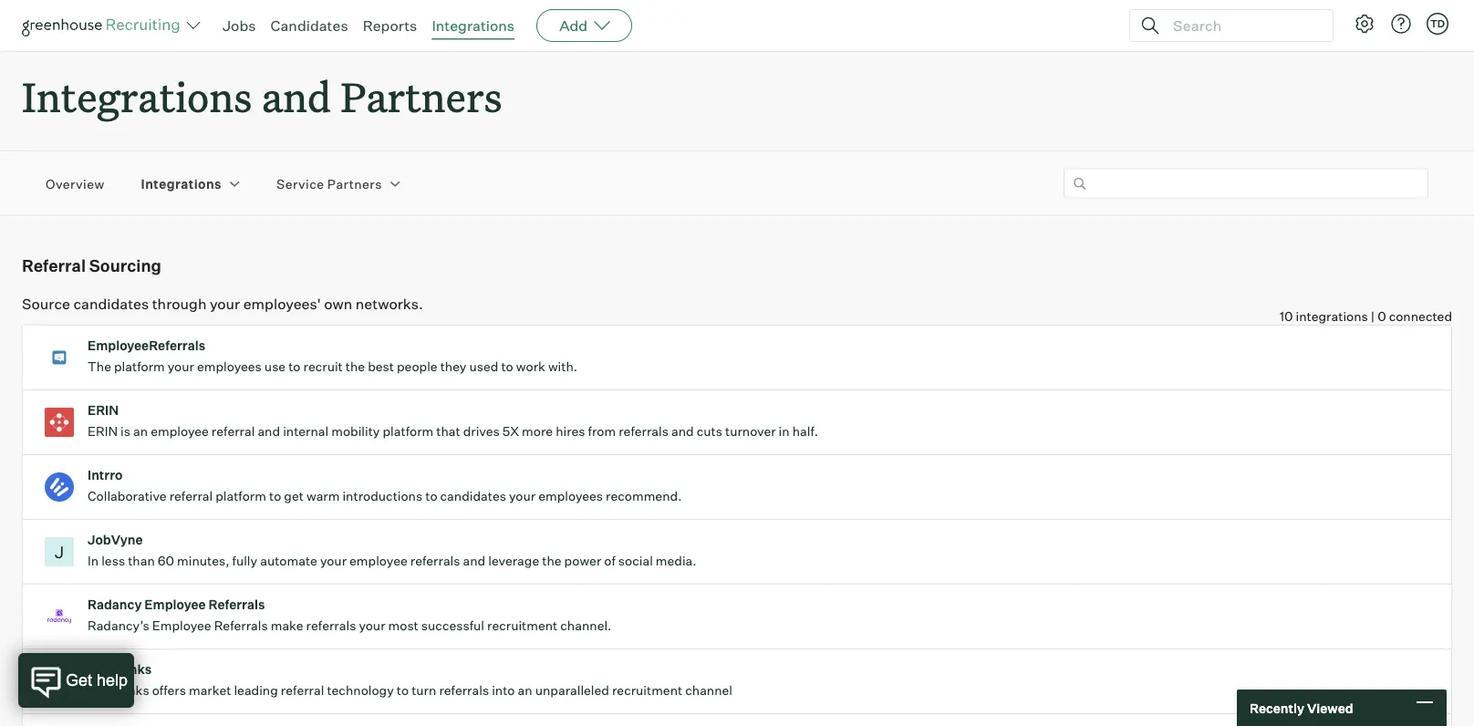 Task type: locate. For each thing, give the bounding box(es) containing it.
reports
[[363, 16, 417, 35]]

media.
[[656, 553, 697, 569]]

the
[[88, 359, 111, 375]]

your inside 'employeereferrals the platform your employees use to recruit the best people they used to work with.'
[[168, 359, 194, 375]]

referral right collaborative
[[169, 488, 213, 504]]

1 horizontal spatial recruitment
[[612, 683, 683, 699]]

0 vertical spatial referral
[[212, 424, 255, 440]]

0 vertical spatial an
[[133, 424, 148, 440]]

employee right 'radancy's'
[[152, 618, 211, 634]]

2 vertical spatial referral
[[281, 683, 324, 699]]

successful
[[421, 618, 485, 634]]

your right automate
[[320, 553, 347, 569]]

the inside 'employeereferrals the platform your employees use to recruit the best people they used to work with.'
[[346, 359, 365, 375]]

1 horizontal spatial candidates
[[440, 488, 506, 504]]

your
[[210, 294, 240, 313], [168, 359, 194, 375], [509, 488, 536, 504], [320, 553, 347, 569], [359, 618, 386, 634]]

recruitment inside real links real links offers market leading referral technology to turn referrals into an unparalleled recruitment channel
[[612, 683, 683, 699]]

0
[[1378, 309, 1387, 325]]

candidates
[[73, 294, 149, 313], [440, 488, 506, 504]]

in
[[779, 424, 790, 440]]

used
[[470, 359, 499, 375]]

power
[[565, 553, 602, 569]]

integrations link
[[432, 16, 515, 35], [141, 175, 222, 193]]

1 vertical spatial employee
[[152, 618, 211, 634]]

cuts
[[697, 424, 723, 440]]

0 horizontal spatial the
[[346, 359, 365, 375]]

recruitment left channel.
[[487, 618, 558, 634]]

and left leverage
[[463, 553, 486, 569]]

channel
[[686, 683, 733, 699]]

intrro
[[88, 467, 123, 483]]

referrals
[[208, 597, 265, 613], [214, 618, 268, 634]]

work
[[516, 359, 546, 375]]

0 horizontal spatial recruitment
[[487, 618, 558, 634]]

candidates link
[[271, 16, 348, 35]]

0 vertical spatial erin
[[88, 403, 119, 419]]

referrals inside jobvyne in less than 60 minutes, fully automate your employee referrals and leverage the power of social media.
[[410, 553, 460, 569]]

your down employeereferrals
[[168, 359, 194, 375]]

half.
[[793, 424, 819, 440]]

to left turn in the bottom of the page
[[397, 683, 409, 699]]

the left best
[[346, 359, 365, 375]]

an inside real links real links offers market leading referral technology to turn referrals into an unparalleled recruitment channel
[[518, 683, 533, 699]]

more
[[522, 424, 553, 440]]

erin erin is an employee referral and internal mobility platform that drives 5x more hires from referrals and cuts turnover in half.
[[88, 403, 819, 440]]

2 vertical spatial integrations
[[141, 176, 222, 192]]

erin left is
[[88, 424, 118, 440]]

1 vertical spatial real
[[88, 683, 114, 699]]

integrations
[[432, 16, 515, 35], [22, 69, 252, 123], [141, 176, 222, 192]]

referral right the leading
[[281, 683, 324, 699]]

in
[[88, 553, 99, 569]]

2 vertical spatial platform
[[216, 488, 266, 504]]

an right is
[[133, 424, 148, 440]]

employee inside jobvyne in less than 60 minutes, fully automate your employee referrals and leverage the power of social media.
[[350, 553, 408, 569]]

0 vertical spatial recruitment
[[487, 618, 558, 634]]

Search text field
[[1169, 12, 1317, 39]]

erin
[[88, 403, 119, 419], [88, 424, 118, 440]]

to left get
[[269, 488, 281, 504]]

links left offers
[[117, 683, 149, 699]]

0 vertical spatial real
[[88, 662, 115, 678]]

1 vertical spatial employee
[[350, 553, 408, 569]]

jobvyne in less than 60 minutes, fully automate your employee referrals and leverage the power of social media.
[[88, 532, 697, 569]]

recruitment left channel
[[612, 683, 683, 699]]

links down 'radancy's'
[[118, 662, 152, 678]]

referral
[[212, 424, 255, 440], [169, 488, 213, 504], [281, 683, 324, 699]]

1 horizontal spatial integrations link
[[432, 16, 515, 35]]

1 vertical spatial the
[[542, 553, 562, 569]]

1 vertical spatial referral
[[169, 488, 213, 504]]

service partners
[[277, 176, 382, 192]]

0 horizontal spatial an
[[133, 424, 148, 440]]

1 vertical spatial recruitment
[[612, 683, 683, 699]]

to right used
[[501, 359, 514, 375]]

of
[[604, 553, 616, 569]]

your left most
[[359, 618, 386, 634]]

candidates down 'drives' at the bottom left
[[440, 488, 506, 504]]

integrations and partners
[[22, 69, 502, 123]]

an inside erin erin is an employee referral and internal mobility platform that drives 5x more hires from referrals and cuts turnover in half.
[[133, 424, 148, 440]]

1 vertical spatial employees
[[539, 488, 603, 504]]

platform left that
[[383, 424, 434, 440]]

1 vertical spatial platform
[[383, 424, 434, 440]]

1 vertical spatial candidates
[[440, 488, 506, 504]]

market
[[189, 683, 231, 699]]

1 horizontal spatial the
[[542, 553, 562, 569]]

your up leverage
[[509, 488, 536, 504]]

connected
[[1390, 309, 1453, 325]]

referrals left make
[[214, 618, 268, 634]]

1 vertical spatial erin
[[88, 424, 118, 440]]

fully
[[232, 553, 257, 569]]

an
[[133, 424, 148, 440], [518, 683, 533, 699]]

internal
[[283, 424, 329, 440]]

referrals inside real links real links offers market leading referral technology to turn referrals into an unparalleled recruitment channel
[[439, 683, 489, 699]]

greenhouse recruiting image
[[22, 15, 186, 37]]

0 vertical spatial employee
[[145, 597, 206, 613]]

employees inside 'employeereferrals the platform your employees use to recruit the best people they used to work with.'
[[197, 359, 262, 375]]

0 horizontal spatial integrations link
[[141, 175, 222, 193]]

with.
[[548, 359, 578, 375]]

hires
[[556, 424, 586, 440]]

referrals down fully
[[208, 597, 265, 613]]

referrals right make
[[306, 618, 356, 634]]

partners down reports "link"
[[341, 69, 502, 123]]

an right into
[[518, 683, 533, 699]]

employee
[[145, 597, 206, 613], [152, 618, 211, 634]]

0 vertical spatial integrations
[[432, 16, 515, 35]]

introductions
[[343, 488, 423, 504]]

referrals left into
[[439, 683, 489, 699]]

0 vertical spatial integrations link
[[432, 16, 515, 35]]

links
[[118, 662, 152, 678], [117, 683, 149, 699]]

0 vertical spatial employees
[[197, 359, 262, 375]]

to right 'introductions'
[[425, 488, 438, 504]]

to
[[289, 359, 301, 375], [501, 359, 514, 375], [269, 488, 281, 504], [425, 488, 438, 504], [397, 683, 409, 699]]

referrals right from
[[619, 424, 669, 440]]

referral left internal
[[212, 424, 255, 440]]

and
[[262, 69, 331, 123], [258, 424, 280, 440], [672, 424, 694, 440], [463, 553, 486, 569]]

leading
[[234, 683, 278, 699]]

radancy employee referrals radancy's employee referrals make referrals your most successful recruitment channel.
[[88, 597, 612, 634]]

partners right service
[[327, 176, 382, 192]]

1 horizontal spatial employees
[[539, 488, 603, 504]]

platform down employeereferrals
[[114, 359, 165, 375]]

1 horizontal spatial platform
[[216, 488, 266, 504]]

and down candidates link
[[262, 69, 331, 123]]

candidates down the sourcing
[[73, 294, 149, 313]]

2 horizontal spatial platform
[[383, 424, 434, 440]]

platform left get
[[216, 488, 266, 504]]

make
[[271, 618, 304, 634]]

0 vertical spatial platform
[[114, 359, 165, 375]]

td button
[[1424, 9, 1453, 38]]

radancy's
[[88, 618, 149, 634]]

add button
[[537, 9, 633, 42]]

platform
[[114, 359, 165, 375], [383, 424, 434, 440], [216, 488, 266, 504]]

None text field
[[1064, 169, 1429, 199]]

your inside jobvyne in less than 60 minutes, fully automate your employee referrals and leverage the power of social media.
[[320, 553, 347, 569]]

employee right is
[[151, 424, 209, 440]]

configure image
[[1354, 13, 1376, 35]]

0 horizontal spatial employee
[[151, 424, 209, 440]]

sourcing
[[89, 255, 162, 276]]

networks.
[[356, 294, 423, 313]]

recommend.
[[606, 488, 682, 504]]

the inside jobvyne in less than 60 minutes, fully automate your employee referrals and leverage the power of social media.
[[542, 553, 562, 569]]

employee
[[151, 424, 209, 440], [350, 553, 408, 569]]

0 vertical spatial employee
[[151, 424, 209, 440]]

0 vertical spatial the
[[346, 359, 365, 375]]

your inside intrro collaborative referral platform to get warm introductions to candidates your employees recommend.
[[509, 488, 536, 504]]

referrals up successful
[[410, 553, 460, 569]]

less
[[101, 553, 125, 569]]

through
[[152, 294, 207, 313]]

erin down the at the left of page
[[88, 403, 119, 419]]

recently
[[1250, 700, 1305, 716]]

employee inside erin erin is an employee referral and internal mobility platform that drives 5x more hires from referrals and cuts turnover in half.
[[151, 424, 209, 440]]

unparalleled
[[535, 683, 610, 699]]

1 horizontal spatial employee
[[350, 553, 408, 569]]

1 vertical spatial an
[[518, 683, 533, 699]]

0 horizontal spatial candidates
[[73, 294, 149, 313]]

employees down hires
[[539, 488, 603, 504]]

recruitment
[[487, 618, 558, 634], [612, 683, 683, 699]]

turn
[[412, 683, 437, 699]]

technology
[[327, 683, 394, 699]]

0 vertical spatial referrals
[[208, 597, 265, 613]]

the left the power
[[542, 553, 562, 569]]

referral sourcing
[[22, 255, 162, 276]]

2 erin from the top
[[88, 424, 118, 440]]

recently viewed
[[1250, 700, 1354, 716]]

1 horizontal spatial an
[[518, 683, 533, 699]]

employees
[[197, 359, 262, 375], [539, 488, 603, 504]]

employee up radancy employee referrals radancy's employee referrals make referrals your most successful recruitment channel. on the left of page
[[350, 553, 408, 569]]

employees left use
[[197, 359, 262, 375]]

employee down 60
[[145, 597, 206, 613]]

0 horizontal spatial platform
[[114, 359, 165, 375]]

0 horizontal spatial employees
[[197, 359, 262, 375]]

the
[[346, 359, 365, 375], [542, 553, 562, 569]]



Task type: vqa. For each thing, say whether or not it's contained in the screenshot.


Task type: describe. For each thing, give the bounding box(es) containing it.
2 real from the top
[[88, 683, 114, 699]]

employeereferrals the platform your employees use to recruit the best people they used to work with.
[[88, 338, 578, 375]]

0 vertical spatial partners
[[341, 69, 502, 123]]

platform inside intrro collaborative referral platform to get warm introductions to candidates your employees recommend.
[[216, 488, 266, 504]]

your inside radancy employee referrals radancy's employee referrals make referrals your most successful recruitment channel.
[[359, 618, 386, 634]]

use
[[265, 359, 286, 375]]

overview
[[46, 176, 105, 192]]

into
[[492, 683, 515, 699]]

offers
[[152, 683, 186, 699]]

employeereferrals
[[88, 338, 205, 354]]

mobility
[[332, 424, 380, 440]]

automate
[[260, 553, 317, 569]]

platform inside 'employeereferrals the platform your employees use to recruit the best people they used to work with.'
[[114, 359, 165, 375]]

minutes,
[[177, 553, 230, 569]]

referral inside real links real links offers market leading referral technology to turn referrals into an unparalleled recruitment channel
[[281, 683, 324, 699]]

service partners link
[[277, 175, 382, 193]]

referrals inside radancy employee referrals radancy's employee referrals make referrals your most successful recruitment channel.
[[306, 618, 356, 634]]

candidates inside intrro collaborative referral platform to get warm introductions to candidates your employees recommend.
[[440, 488, 506, 504]]

they
[[440, 359, 467, 375]]

jobs link
[[223, 16, 256, 35]]

recruit
[[303, 359, 343, 375]]

5x
[[503, 424, 519, 440]]

leverage
[[488, 553, 540, 569]]

to inside real links real links offers market leading referral technology to turn referrals into an unparalleled recruitment channel
[[397, 683, 409, 699]]

from
[[588, 424, 616, 440]]

warm
[[307, 488, 340, 504]]

td button
[[1427, 13, 1449, 35]]

drives
[[463, 424, 500, 440]]

1 erin from the top
[[88, 403, 119, 419]]

real links real links offers market leading referral technology to turn referrals into an unparalleled recruitment channel
[[88, 662, 733, 699]]

employees'
[[243, 294, 321, 313]]

1 vertical spatial partners
[[327, 176, 382, 192]]

0 vertical spatial links
[[118, 662, 152, 678]]

people
[[397, 359, 438, 375]]

and left cuts
[[672, 424, 694, 440]]

1 vertical spatial links
[[117, 683, 149, 699]]

10 integrations | 0 connected
[[1280, 309, 1453, 325]]

integrations
[[1296, 309, 1369, 325]]

and inside jobvyne in less than 60 minutes, fully automate your employee referrals and leverage the power of social media.
[[463, 553, 486, 569]]

than
[[128, 553, 155, 569]]

radancy
[[88, 597, 142, 613]]

overview link
[[46, 175, 105, 193]]

intrro collaborative referral platform to get warm introductions to candidates your employees recommend.
[[88, 467, 682, 504]]

channel.
[[561, 618, 612, 634]]

1 vertical spatial referrals
[[214, 618, 268, 634]]

referral inside erin erin is an employee referral and internal mobility platform that drives 5x more hires from referrals and cuts turnover in half.
[[212, 424, 255, 440]]

and left internal
[[258, 424, 280, 440]]

your right "through"
[[210, 294, 240, 313]]

10
[[1280, 309, 1294, 325]]

j
[[55, 542, 64, 562]]

referral inside intrro collaborative referral platform to get warm introductions to candidates your employees recommend.
[[169, 488, 213, 504]]

to right use
[[289, 359, 301, 375]]

jobvyne
[[88, 532, 143, 548]]

that
[[436, 424, 461, 440]]

get
[[284, 488, 304, 504]]

source
[[22, 294, 70, 313]]

add
[[560, 16, 588, 35]]

referral
[[22, 255, 86, 276]]

1 real from the top
[[88, 662, 115, 678]]

most
[[388, 618, 419, 634]]

own
[[324, 294, 353, 313]]

jobs
[[223, 16, 256, 35]]

turnover
[[726, 424, 776, 440]]

td
[[1431, 17, 1446, 30]]

reports link
[[363, 16, 417, 35]]

source candidates through your employees' own networks.
[[22, 294, 423, 313]]

1 vertical spatial integrations
[[22, 69, 252, 123]]

60
[[158, 553, 174, 569]]

service
[[277, 176, 324, 192]]

1 vertical spatial integrations link
[[141, 175, 222, 193]]

social
[[619, 553, 653, 569]]

referrals inside erin erin is an employee referral and internal mobility platform that drives 5x more hires from referrals and cuts turnover in half.
[[619, 424, 669, 440]]

best
[[368, 359, 394, 375]]

employees inside intrro collaborative referral platform to get warm introductions to candidates your employees recommend.
[[539, 488, 603, 504]]

candidates
[[271, 16, 348, 35]]

platform inside erin erin is an employee referral and internal mobility platform that drives 5x more hires from referrals and cuts turnover in half.
[[383, 424, 434, 440]]

viewed
[[1308, 700, 1354, 716]]

collaborative
[[88, 488, 167, 504]]

recruitment inside radancy employee referrals radancy's employee referrals make referrals your most successful recruitment channel.
[[487, 618, 558, 634]]

|
[[1371, 309, 1375, 325]]

is
[[121, 424, 131, 440]]

0 vertical spatial candidates
[[73, 294, 149, 313]]



